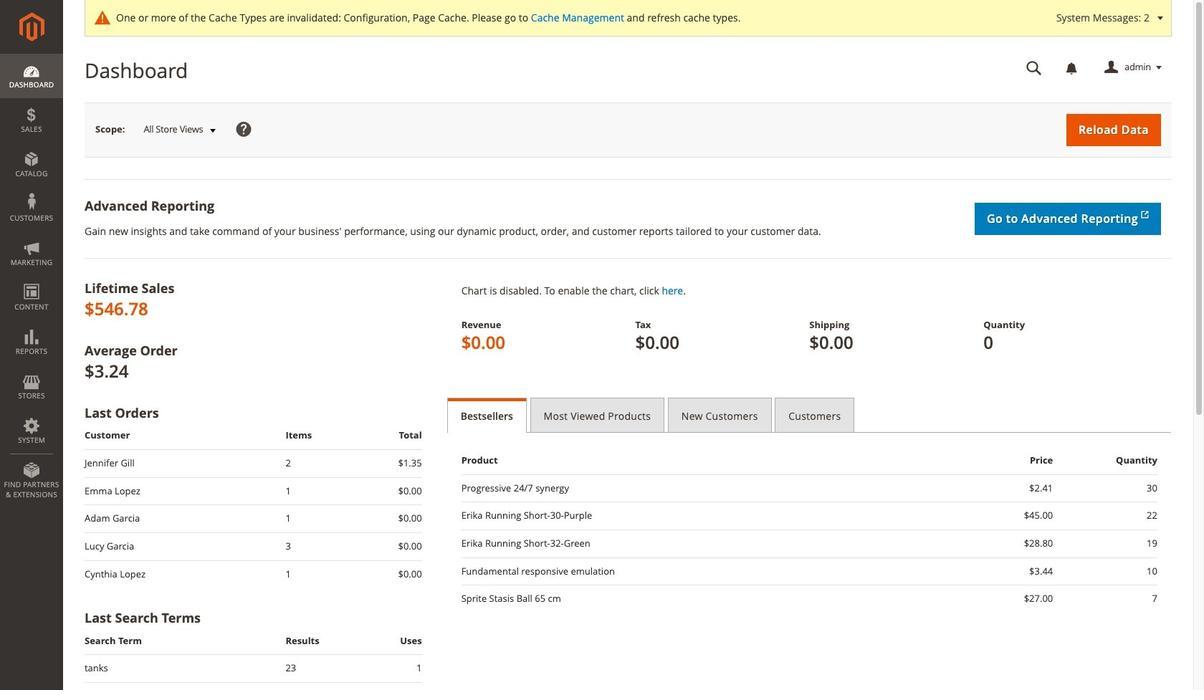 Task type: locate. For each thing, give the bounding box(es) containing it.
menu bar
[[0, 54, 63, 507]]

None text field
[[1017, 55, 1052, 80]]

tab list
[[447, 398, 1172, 433]]



Task type: describe. For each thing, give the bounding box(es) containing it.
magento admin panel image
[[19, 12, 44, 42]]



